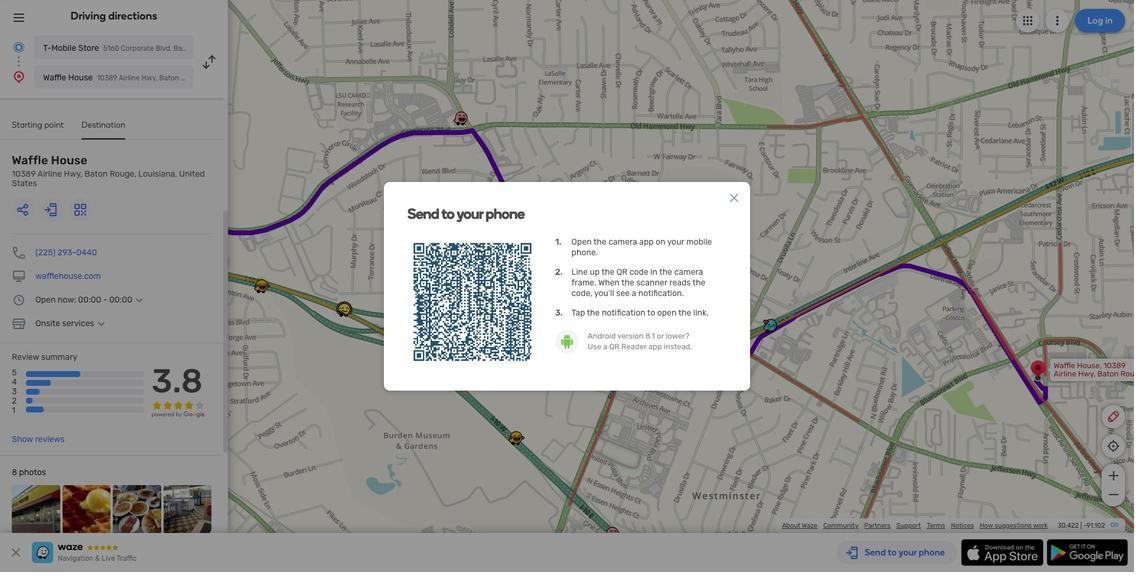 Task type: describe. For each thing, give the bounding box(es) containing it.
baton inside t-mobile store, 5160 corporate blvd, baton rouge, united states
[[173, 226, 194, 235]]

t-mobile store, 5160 corporate blvd, baton rouge, united states
[[116, 218, 194, 243]]

reader
[[622, 342, 647, 351]]

reviews
[[35, 435, 65, 445]]

3.8
[[152, 362, 203, 401]]

blvd, for store,
[[154, 226, 171, 235]]

about
[[783, 522, 801, 530]]

image 4 of waffle house, baton rouge image
[[163, 485, 212, 534]]

location image
[[12, 70, 26, 84]]

onsite
[[35, 319, 60, 329]]

tap the notification to open the link.
[[572, 308, 709, 318]]

rouge, inside waffle house 10389 airline hwy, baton rouge, louisiana, united states
[[110, 169, 136, 179]]

notices
[[952, 522, 975, 530]]

support
[[897, 522, 922, 530]]

version
[[618, 331, 644, 340]]

phone
[[486, 205, 525, 222]]

qr inside android version 8.1 or lower? use a qr reader app instead.
[[610, 342, 620, 351]]

send
[[408, 205, 439, 222]]

t- for store,
[[116, 218, 123, 226]]

frame.
[[572, 278, 597, 288]]

united inside t-mobile store, 5160 corporate blvd, baton rouge, united states
[[143, 234, 166, 243]]

t- for store
[[43, 43, 51, 53]]

louisiana,
[[138, 169, 177, 179]]

baton inside t-mobile store 5160 corporate blvd, baton rouge, united states
[[174, 44, 193, 53]]

the inside open the camera app on your mobile phone.
[[594, 237, 607, 247]]

support link
[[897, 522, 922, 530]]

the left link.
[[679, 308, 692, 318]]

|
[[1081, 522, 1083, 530]]

baton inside waffle house 10389 airline hwy, baton rouge, louisiana, united states
[[85, 169, 108, 179]]

hwy, for house,
[[1079, 369, 1096, 378]]

house,
[[1078, 361, 1103, 370]]

tap
[[572, 308, 585, 318]]

up
[[590, 267, 600, 277]]

notification
[[602, 308, 646, 318]]

the up when
[[602, 267, 615, 277]]

suggestions
[[995, 522, 1032, 530]]

link image
[[1111, 520, 1120, 530]]

open now: 00:00 - 00:00 button
[[35, 295, 147, 305]]

phone.
[[572, 247, 598, 257]]

store,
[[148, 218, 170, 226]]

line
[[572, 267, 588, 277]]

review
[[12, 352, 39, 362]]

open the camera app on your mobile phone.
[[572, 237, 713, 257]]

blvd, for store
[[156, 44, 172, 53]]

line up the qr code in the camera frame. when the scanner reads the code, you'll see a notification.
[[572, 267, 706, 298]]

android version 8.1 or lower? use a qr reader app instead.
[[588, 331, 693, 351]]

show reviews
[[12, 435, 65, 445]]

navigation & live traffic
[[58, 554, 137, 563]]

partners
[[865, 522, 891, 530]]

work
[[1034, 522, 1049, 530]]

waze
[[802, 522, 818, 530]]

image 2 of waffle house, baton rouge image
[[62, 485, 111, 534]]

mobile for store
[[51, 43, 76, 53]]

8 photos
[[12, 468, 46, 478]]

rouge, for store
[[195, 44, 218, 53]]

waffle for waffle house
[[43, 73, 66, 83]]

navigation
[[58, 554, 93, 563]]

91.102
[[1087, 522, 1106, 530]]

house for waffle house 10389 airline hwy, baton rouge, louisiana, united states
[[51, 153, 87, 167]]

1 00:00 from the left
[[78, 295, 101, 305]]

live
[[102, 554, 115, 563]]

directions
[[108, 9, 157, 22]]

united for waffle house
[[179, 169, 205, 179]]

mobile for store,
[[123, 218, 147, 226]]

about waze community partners support terms notices how suggestions work
[[783, 522, 1049, 530]]

the right reads
[[693, 278, 706, 288]]

the up see
[[622, 278, 635, 288]]

destination
[[82, 120, 125, 130]]

image 3 of waffle house, baton rouge image
[[113, 485, 161, 534]]

app inside open the camera app on your mobile phone.
[[640, 237, 654, 247]]

1 vertical spatial x image
[[9, 546, 23, 560]]

clock image
[[12, 293, 26, 307]]

states inside t-mobile store, 5160 corporate blvd, baton rouge, united states
[[168, 234, 191, 243]]

destination button
[[82, 120, 125, 139]]

0 vertical spatial to
[[442, 205, 455, 222]]

onsite services button
[[35, 319, 108, 329]]

point
[[44, 120, 64, 130]]

services
[[62, 319, 94, 329]]

a inside line up the qr code in the camera frame. when the scanner reads the code, you'll see a notification.
[[632, 288, 637, 298]]

community link
[[824, 522, 859, 530]]

293-
[[58, 248, 76, 258]]

waffle house, 10389 airline hwy, baton ro
[[1055, 361, 1135, 387]]

now:
[[58, 295, 76, 305]]

in
[[651, 267, 658, 277]]

camera inside line up the qr code in the camera frame. when the scanner reads the code, you'll see a notification.
[[675, 267, 703, 277]]

your inside open the camera app on your mobile phone.
[[668, 237, 685, 247]]

driving directions
[[71, 9, 157, 22]]

show
[[12, 435, 33, 445]]

send to your phone
[[408, 205, 525, 222]]

notices link
[[952, 522, 975, 530]]

rouge, for store,
[[116, 234, 141, 243]]

2 00:00 from the left
[[109, 295, 132, 305]]

open for open now: 00:00 - 00:00
[[35, 295, 56, 305]]

android image
[[560, 334, 575, 348]]

starting point
[[12, 120, 64, 130]]

current location image
[[12, 40, 26, 54]]

terms link
[[927, 522, 946, 530]]

0440
[[76, 248, 97, 258]]

open now: 00:00 - 00:00
[[35, 295, 132, 305]]

instead.
[[664, 342, 693, 351]]

wafflehouse.com link
[[35, 271, 101, 281]]

onsite services
[[35, 319, 94, 329]]

when
[[599, 278, 620, 288]]

partners link
[[865, 522, 891, 530]]



Task type: locate. For each thing, give the bounding box(es) containing it.
starting
[[12, 120, 42, 130]]

hwy, inside waffle house 10389 airline hwy, baton rouge, louisiana, united states
[[64, 169, 83, 179]]

1 vertical spatial -
[[1084, 522, 1087, 530]]

starting point button
[[12, 120, 64, 138]]

a
[[632, 288, 637, 298], [604, 342, 608, 351]]

scanner
[[637, 278, 668, 288]]

5160 inside t-mobile store, 5160 corporate blvd, baton rouge, united states
[[172, 218, 189, 226]]

3
[[12, 387, 17, 397]]

1 horizontal spatial -
[[1084, 522, 1087, 530]]

0 vertical spatial a
[[632, 288, 637, 298]]

blvd, inside t-mobile store 5160 corporate blvd, baton rouge, united states
[[156, 44, 172, 53]]

united inside t-mobile store 5160 corporate blvd, baton rouge, united states
[[220, 44, 242, 53]]

photos
[[19, 468, 46, 478]]

house inside waffle house 10389 airline hwy, baton rouge, louisiana, united states
[[51, 153, 87, 167]]

waffle left house,
[[1055, 361, 1076, 370]]

2 vertical spatial states
[[168, 234, 191, 243]]

0 vertical spatial blvd,
[[156, 44, 172, 53]]

hwy,
[[64, 169, 83, 179], [1079, 369, 1096, 378]]

to
[[442, 205, 455, 222], [648, 308, 656, 318]]

5
[[12, 368, 17, 378]]

reads
[[670, 278, 691, 288]]

airline for house
[[38, 169, 62, 179]]

2 horizontal spatial states
[[244, 44, 265, 53]]

waffle for waffle house, 10389 airline hwy, baton ro
[[1055, 361, 1076, 370]]

waffle house button
[[34, 65, 194, 89]]

corporate for store,
[[116, 226, 152, 235]]

app inside android version 8.1 or lower? use a qr reader app instead.
[[649, 342, 662, 351]]

1 horizontal spatial hwy,
[[1079, 369, 1096, 378]]

0 vertical spatial app
[[640, 237, 654, 247]]

10389 down starting point button
[[12, 169, 36, 179]]

0 horizontal spatial -
[[103, 295, 107, 305]]

corporate for store
[[121, 44, 154, 53]]

0 vertical spatial 5160
[[103, 44, 119, 53]]

0 horizontal spatial mobile
[[51, 43, 76, 53]]

chevron down image
[[132, 296, 147, 305], [94, 319, 108, 329]]

30.422
[[1058, 522, 1080, 530]]

waffle right location icon
[[43, 73, 66, 83]]

8.1
[[646, 331, 655, 340]]

rouge, inside t-mobile store, 5160 corporate blvd, baton rouge, united states
[[116, 234, 141, 243]]

states inside t-mobile store 5160 corporate blvd, baton rouge, united states
[[244, 44, 265, 53]]

use
[[588, 342, 602, 351]]

1 vertical spatial camera
[[675, 267, 703, 277]]

camera inside open the camera app on your mobile phone.
[[609, 237, 638, 247]]

you'll
[[595, 288, 615, 298]]

chevron down image for onsite services
[[94, 319, 108, 329]]

1 vertical spatial waffle
[[12, 153, 48, 167]]

house down store
[[68, 73, 93, 83]]

house inside button
[[68, 73, 93, 83]]

wafflehouse.com
[[35, 271, 101, 281]]

chevron down image for open now: 00:00 - 00:00
[[132, 296, 147, 305]]

5160 for store,
[[172, 218, 189, 226]]

about waze link
[[783, 522, 818, 530]]

qr up when
[[617, 267, 628, 277]]

5160 inside t-mobile store 5160 corporate blvd, baton rouge, united states
[[103, 44, 119, 53]]

0 vertical spatial -
[[103, 295, 107, 305]]

1 horizontal spatial airline
[[1055, 369, 1077, 378]]

camera up code
[[609, 237, 638, 247]]

mobile
[[687, 237, 713, 247]]

1 vertical spatial hwy,
[[1079, 369, 1096, 378]]

0 horizontal spatial your
[[457, 205, 483, 222]]

airline for house,
[[1055, 369, 1077, 378]]

1 vertical spatial a
[[604, 342, 608, 351]]

or
[[657, 331, 664, 340]]

(225) 293-0440 link
[[35, 248, 97, 258]]

house for waffle house
[[68, 73, 93, 83]]

computer image
[[12, 270, 26, 284]]

0 vertical spatial airline
[[38, 169, 62, 179]]

to left 'open'
[[648, 308, 656, 318]]

30.422 | -91.102
[[1058, 522, 1106, 530]]

1 horizontal spatial x image
[[728, 191, 742, 205]]

1 horizontal spatial a
[[632, 288, 637, 298]]

states inside waffle house 10389 airline hwy, baton rouge, louisiana, united states
[[12, 179, 37, 189]]

a right see
[[632, 288, 637, 298]]

10389 inside waffle house, 10389 airline hwy, baton ro
[[1104, 361, 1127, 370]]

0 vertical spatial rouge,
[[195, 44, 218, 53]]

1 vertical spatial rouge,
[[110, 169, 136, 179]]

app left on
[[640, 237, 654, 247]]

corporate
[[121, 44, 154, 53], [116, 226, 152, 235]]

(225) 293-0440
[[35, 248, 97, 258]]

0 vertical spatial qr
[[617, 267, 628, 277]]

traffic
[[117, 554, 137, 563]]

baton
[[174, 44, 193, 53], [85, 169, 108, 179], [173, 226, 194, 235], [1098, 369, 1120, 378]]

1 horizontal spatial united
[[179, 169, 205, 179]]

10389
[[12, 169, 36, 179], [1104, 361, 1127, 370]]

qr down android
[[610, 342, 620, 351]]

united inside waffle house 10389 airline hwy, baton rouge, louisiana, united states
[[179, 169, 205, 179]]

5160 right store
[[103, 44, 119, 53]]

united
[[220, 44, 242, 53], [179, 169, 205, 179], [143, 234, 166, 243]]

1 vertical spatial house
[[51, 153, 87, 167]]

10389 for house,
[[1104, 361, 1127, 370]]

- right now:
[[103, 295, 107, 305]]

your left phone
[[457, 205, 483, 222]]

driving
[[71, 9, 106, 22]]

1 vertical spatial app
[[649, 342, 662, 351]]

waffle inside waffle house, 10389 airline hwy, baton ro
[[1055, 361, 1076, 370]]

notification.
[[639, 288, 685, 298]]

image 1 of waffle house, baton rouge image
[[12, 485, 60, 534]]

0 vertical spatial camera
[[609, 237, 638, 247]]

open up 'phone.'
[[572, 237, 592, 247]]

1 horizontal spatial to
[[648, 308, 656, 318]]

1 vertical spatial your
[[668, 237, 685, 247]]

hwy, inside waffle house, 10389 airline hwy, baton ro
[[1079, 369, 1096, 378]]

corporate inside t-mobile store, 5160 corporate blvd, baton rouge, united states
[[116, 226, 152, 235]]

states
[[244, 44, 265, 53], [12, 179, 37, 189], [168, 234, 191, 243]]

0 horizontal spatial hwy,
[[64, 169, 83, 179]]

0 vertical spatial house
[[68, 73, 93, 83]]

0 horizontal spatial 00:00
[[78, 295, 101, 305]]

&
[[95, 554, 100, 563]]

qr inside line up the qr code in the camera frame. when the scanner reads the code, you'll see a notification.
[[617, 267, 628, 277]]

0 vertical spatial x image
[[728, 191, 742, 205]]

2 vertical spatial united
[[143, 234, 166, 243]]

t- left store,
[[116, 218, 123, 226]]

1 horizontal spatial mobile
[[123, 218, 147, 226]]

airline inside waffle house, 10389 airline hwy, baton ro
[[1055, 369, 1077, 378]]

10389 for house
[[12, 169, 36, 179]]

0 horizontal spatial x image
[[9, 546, 23, 560]]

pencil image
[[1107, 410, 1121, 424]]

8
[[12, 468, 17, 478]]

0 vertical spatial 10389
[[12, 169, 36, 179]]

(225)
[[35, 248, 56, 258]]

lower?
[[666, 331, 690, 340]]

t- inside t-mobile store, 5160 corporate blvd, baton rouge, united states
[[116, 218, 123, 226]]

rouge,
[[195, 44, 218, 53], [110, 169, 136, 179], [116, 234, 141, 243]]

chevron down image inside open now: 00:00 - 00:00 button
[[132, 296, 147, 305]]

open for open the camera app on your mobile phone.
[[572, 237, 592, 247]]

0 vertical spatial t-
[[43, 43, 51, 53]]

waffle inside waffle house 10389 airline hwy, baton rouge, louisiana, united states
[[12, 153, 48, 167]]

to right send
[[442, 205, 455, 222]]

5 4 3 2 1
[[12, 368, 17, 416]]

terms
[[927, 522, 946, 530]]

your right on
[[668, 237, 685, 247]]

5160 right store,
[[172, 218, 189, 226]]

waffle down starting point button
[[12, 153, 48, 167]]

1 vertical spatial blvd,
[[154, 226, 171, 235]]

community
[[824, 522, 859, 530]]

1 vertical spatial states
[[12, 179, 37, 189]]

open left now:
[[35, 295, 56, 305]]

open
[[658, 308, 677, 318]]

0 horizontal spatial united
[[143, 234, 166, 243]]

0 vertical spatial chevron down image
[[132, 296, 147, 305]]

0 vertical spatial hwy,
[[64, 169, 83, 179]]

mobile left store
[[51, 43, 76, 53]]

mobile left store,
[[123, 218, 147, 226]]

1 horizontal spatial 10389
[[1104, 361, 1127, 370]]

airline
[[38, 169, 62, 179], [1055, 369, 1077, 378]]

1 vertical spatial 10389
[[1104, 361, 1127, 370]]

-
[[103, 295, 107, 305], [1084, 522, 1087, 530]]

a right use
[[604, 342, 608, 351]]

1 vertical spatial 5160
[[172, 218, 189, 226]]

see
[[617, 288, 630, 298]]

0 horizontal spatial 10389
[[12, 169, 36, 179]]

2 vertical spatial rouge,
[[116, 234, 141, 243]]

app
[[640, 237, 654, 247], [649, 342, 662, 351]]

0 horizontal spatial chevron down image
[[94, 319, 108, 329]]

1 vertical spatial united
[[179, 169, 205, 179]]

how
[[980, 522, 994, 530]]

the right in
[[660, 267, 673, 277]]

0 horizontal spatial camera
[[609, 237, 638, 247]]

zoom out image
[[1107, 488, 1122, 502]]

1 vertical spatial to
[[648, 308, 656, 318]]

baton inside waffle house, 10389 airline hwy, baton ro
[[1098, 369, 1120, 378]]

how suggestions work link
[[980, 522, 1049, 530]]

1 horizontal spatial chevron down image
[[132, 296, 147, 305]]

- right |
[[1084, 522, 1087, 530]]

store image
[[12, 317, 26, 331]]

0 vertical spatial corporate
[[121, 44, 154, 53]]

waffle inside button
[[43, 73, 66, 83]]

0 horizontal spatial t-
[[43, 43, 51, 53]]

corporate inside t-mobile store 5160 corporate blvd, baton rouge, united states
[[121, 44, 154, 53]]

chevron down image inside onsite services button
[[94, 319, 108, 329]]

rouge, inside t-mobile store 5160 corporate blvd, baton rouge, united states
[[195, 44, 218, 53]]

0 vertical spatial mobile
[[51, 43, 76, 53]]

hwy, for house
[[64, 169, 83, 179]]

open inside open the camera app on your mobile phone.
[[572, 237, 592, 247]]

united for t-mobile store
[[220, 44, 242, 53]]

1 horizontal spatial your
[[668, 237, 685, 247]]

10389 right house,
[[1104, 361, 1127, 370]]

1 vertical spatial t-
[[116, 218, 123, 226]]

android
[[588, 331, 616, 340]]

camera up reads
[[675, 267, 703, 277]]

1 vertical spatial mobile
[[123, 218, 147, 226]]

review summary
[[12, 352, 77, 362]]

mobile
[[51, 43, 76, 53], [123, 218, 147, 226]]

t-
[[43, 43, 51, 53], [116, 218, 123, 226]]

1 horizontal spatial states
[[168, 234, 191, 243]]

airline inside waffle house 10389 airline hwy, baton rouge, louisiana, united states
[[38, 169, 62, 179]]

app down 8.1 on the bottom right of the page
[[649, 342, 662, 351]]

blvd, down louisiana,
[[154, 226, 171, 235]]

4
[[12, 377, 17, 387]]

1 vertical spatial qr
[[610, 342, 620, 351]]

1 vertical spatial chevron down image
[[94, 319, 108, 329]]

code,
[[572, 288, 593, 298]]

the up 'phone.'
[[594, 237, 607, 247]]

0 vertical spatial states
[[244, 44, 265, 53]]

0 vertical spatial waffle
[[43, 73, 66, 83]]

a inside android version 8.1 or lower? use a qr reader app instead.
[[604, 342, 608, 351]]

1 vertical spatial airline
[[1055, 369, 1077, 378]]

blvd, inside t-mobile store, 5160 corporate blvd, baton rouge, united states
[[154, 226, 171, 235]]

waffle house 10389 airline hwy, baton rouge, louisiana, united states
[[12, 153, 205, 189]]

code
[[630, 267, 649, 277]]

on
[[656, 237, 666, 247]]

1
[[12, 406, 15, 416]]

waffle for waffle house 10389 airline hwy, baton rouge, louisiana, united states
[[12, 153, 48, 167]]

1 horizontal spatial 00:00
[[109, 295, 132, 305]]

0 vertical spatial united
[[220, 44, 242, 53]]

2 vertical spatial waffle
[[1055, 361, 1076, 370]]

2 horizontal spatial united
[[220, 44, 242, 53]]

states for waffle house
[[12, 179, 37, 189]]

2
[[12, 396, 17, 406]]

blvd, down directions
[[156, 44, 172, 53]]

house down point
[[51, 153, 87, 167]]

1 horizontal spatial 5160
[[172, 218, 189, 226]]

0 horizontal spatial 5160
[[103, 44, 119, 53]]

mobile inside t-mobile store, 5160 corporate blvd, baton rouge, united states
[[123, 218, 147, 226]]

0 horizontal spatial states
[[12, 179, 37, 189]]

0 horizontal spatial a
[[604, 342, 608, 351]]

x image
[[728, 191, 742, 205], [9, 546, 23, 560]]

camera
[[609, 237, 638, 247], [675, 267, 703, 277]]

0 vertical spatial open
[[572, 237, 592, 247]]

summary
[[41, 352, 77, 362]]

airline down starting point button
[[38, 169, 62, 179]]

call image
[[12, 246, 26, 260]]

states for t-mobile store
[[244, 44, 265, 53]]

1 horizontal spatial open
[[572, 237, 592, 247]]

your
[[457, 205, 483, 222], [668, 237, 685, 247]]

10389 inside waffle house 10389 airline hwy, baton rouge, louisiana, united states
[[12, 169, 36, 179]]

0 horizontal spatial to
[[442, 205, 455, 222]]

airline left house,
[[1055, 369, 1077, 378]]

0 horizontal spatial open
[[35, 295, 56, 305]]

1 vertical spatial open
[[35, 295, 56, 305]]

1 vertical spatial corporate
[[116, 226, 152, 235]]

5160 for store
[[103, 44, 119, 53]]

1 horizontal spatial t-
[[116, 218, 123, 226]]

1 horizontal spatial camera
[[675, 267, 703, 277]]

t- right 'current location' icon
[[43, 43, 51, 53]]

waffle house
[[43, 73, 93, 83]]

0 horizontal spatial airline
[[38, 169, 62, 179]]

0 vertical spatial your
[[457, 205, 483, 222]]

the right the tap in the bottom right of the page
[[587, 308, 600, 318]]

zoom in image
[[1107, 469, 1122, 483]]

link.
[[694, 308, 709, 318]]



Task type: vqa. For each thing, say whether or not it's contained in the screenshot.
the topmost the accident icon
no



